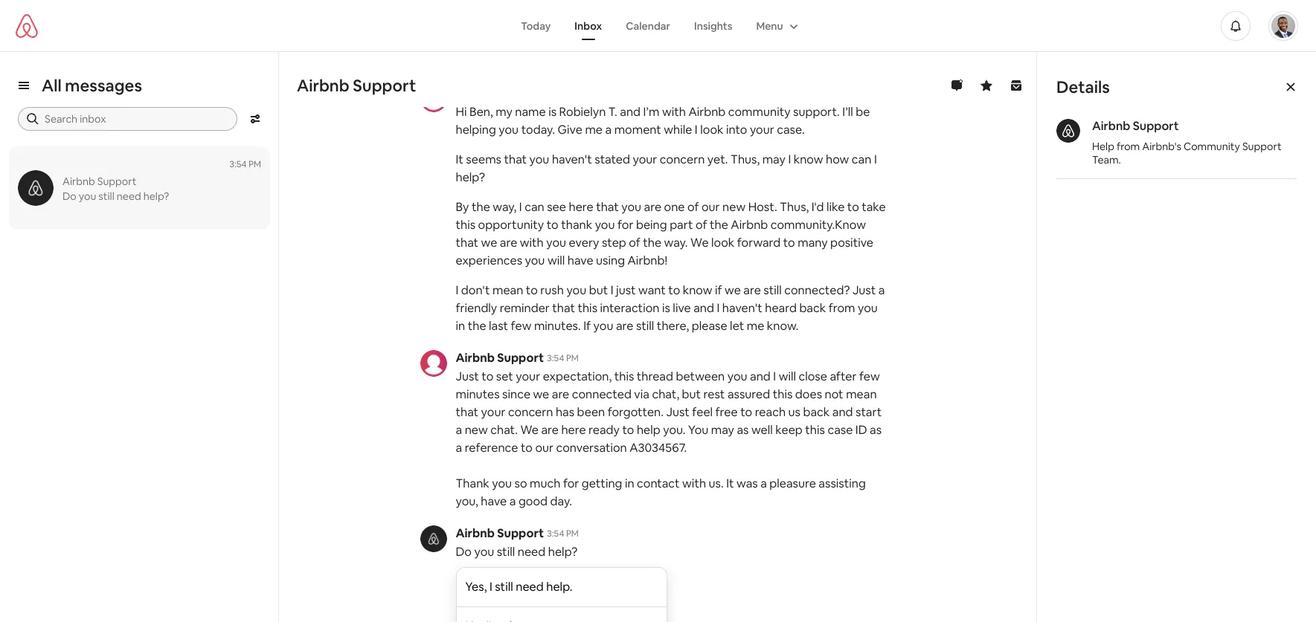 Task type: describe. For each thing, give the bounding box(es) containing it.
community
[[1184, 140, 1240, 153]]

many
[[798, 235, 828, 251]]

connected?
[[784, 283, 850, 298]]

still inside group
[[497, 545, 515, 560]]

need inside 3:54 pm airbnb support do you still need help?
[[117, 190, 141, 203]]

the down being
[[643, 235, 661, 251]]

airbnb inside by the way, i can see here that you are one of our new host. thus, i'd like to take this opportunity to thank you for being part of the airbnb community.know that we are with you every step of the way. we look forward to many positive experiences you will have using airbnb!
[[731, 217, 768, 233]]

to right reference on the left bottom of the page
[[521, 440, 533, 456]]

positive
[[830, 235, 873, 251]]

conversation
[[556, 440, 627, 456]]

help
[[637, 423, 660, 438]]

can inside it seems that you haven't stated your concern yet. thus, may i know how can i help?
[[852, 152, 871, 167]]

i don't mean to rush you but i just want to know if we are still connected? just a friendly reminder that this interaction is live and i haven't heard back from you in the last few minutes. if you are still there, please let me know.
[[456, 283, 885, 334]]

airbnb!
[[628, 253, 667, 269]]

2 airbnb support 3:54 pm from the top
[[456, 526, 579, 542]]

we inside "just to set your expectation, this thread between you and i will close after few minutes since we are connected via chat, but rest assured this does not mean that your concern has been forgotten. just feel free to reach us back and start a new chat. we are here ready to help you. you may as well keep this case id as a reference to our conversation a3034567."
[[520, 423, 539, 438]]

know.
[[767, 318, 799, 334]]

are down interaction
[[616, 318, 633, 334]]

need inside group
[[518, 545, 546, 560]]

thank
[[456, 476, 489, 492]]

case.
[[777, 122, 805, 138]]

host.
[[748, 199, 777, 215]]

does
[[795, 387, 822, 402]]

have inside the thank you so much for getting in contact with us. it was a pleasure assisting you, have a good day.
[[481, 494, 507, 510]]

with inside hi ben, my name is robielyn t. and i'm with airbnb community support. i'll be helping you today. give me a moment while i look into your case.
[[662, 104, 686, 120]]

menu
[[756, 19, 783, 32]]

just inside i don't mean to rush you but i just want to know if we are still connected? just a friendly reminder that this interaction is live and i haven't heard back from you in the last few minutes. if you are still there, please let me know.
[[853, 283, 876, 298]]

since
[[502, 387, 530, 402]]

expectation,
[[543, 369, 612, 385]]

airbnb support
[[297, 75, 416, 96]]

airbnb support help from airbnb's community support team.
[[1092, 118, 1282, 167]]

my
[[496, 104, 512, 120]]

contact
[[637, 476, 680, 492]]

one
[[664, 199, 685, 215]]

i'd
[[811, 199, 824, 215]]

2 vertical spatial of
[[629, 235, 640, 251]]

opportunity
[[478, 217, 544, 233]]

you inside the thank you so much for getting in contact with us. it was a pleasure assisting you, have a good day.
[[492, 476, 512, 492]]

do you still need help? group
[[456, 544, 887, 623]]

the right by
[[472, 199, 490, 215]]

ready
[[589, 423, 620, 438]]

minutes.
[[534, 318, 581, 334]]

mean inside "just to set your expectation, this thread between you and i will close after few minutes since we are connected via chat, but rest assured this does not mean that your concern has been forgotten. just feel free to reach us back and start a new chat. we are here ready to help you. you may as well keep this case id as a reference to our conversation a3034567."
[[846, 387, 877, 402]]

much
[[530, 476, 561, 492]]

been
[[577, 405, 605, 420]]

yet.
[[707, 152, 728, 167]]

just
[[616, 283, 636, 298]]

chat.
[[490, 423, 518, 438]]

i left don't
[[456, 283, 459, 298]]

thread
[[637, 369, 673, 385]]

want
[[638, 283, 666, 298]]

menu button
[[744, 12, 807, 40]]

with inside by the way, i can see here that you are one of our new host. thus, i'd like to take this opportunity to thank you for being part of the airbnb community.know that we are with you every step of the way. we look forward to many positive experiences you will have using airbnb!
[[520, 235, 544, 251]]

new inside by the way, i can see here that you are one of our new host. thus, i'd like to take this opportunity to thank you for being part of the airbnb community.know that we are with you every step of the way. we look forward to many positive experiences you will have using airbnb!
[[722, 199, 746, 215]]

i down if
[[717, 301, 720, 316]]

way.
[[664, 235, 688, 251]]

team.
[[1092, 153, 1121, 167]]

the right the "part"
[[710, 217, 728, 233]]

a inside i don't mean to rush you but i just want to know if we are still connected? just a friendly reminder that this interaction is live and i haven't heard back from you in the last few minutes. if you are still there, please let me know.
[[878, 283, 885, 298]]

keep
[[775, 423, 803, 438]]

haven't inside it seems that you haven't stated your concern yet. thus, may i know how can i help?
[[552, 152, 592, 167]]

well
[[751, 423, 773, 438]]

like
[[826, 199, 845, 215]]

are down the opportunity
[[500, 235, 517, 251]]

we inside by the way, i can see here that you are one of our new host. thus, i'd like to take this opportunity to thank you for being part of the airbnb community.know that we are with you every step of the way. we look forward to many positive experiences you will have using airbnb!
[[690, 235, 709, 251]]

do inside group
[[456, 545, 472, 560]]

today
[[521, 19, 551, 32]]

help? inside 3:54 pm airbnb support do you still need help?
[[143, 190, 169, 203]]

heard
[[765, 301, 797, 316]]

all
[[42, 75, 62, 96]]

1 airbnb support 3:54 pm from the top
[[456, 350, 579, 366]]

don't
[[461, 283, 490, 298]]

has
[[556, 405, 574, 420]]

have inside by the way, i can see here that you are one of our new host. thus, i'd like to take this opportunity to thank you for being part of the airbnb community.know that we are with you every step of the way. we look forward to many positive experiences you will have using airbnb!
[[567, 253, 593, 269]]

are down has
[[541, 423, 559, 438]]

from inside i don't mean to rush you but i just want to know if we are still connected? just a friendly reminder that this interaction is live and i haven't heard back from you in the last few minutes. if you are still there, please let me know.
[[829, 301, 855, 316]]

conversation with airbnb support heading
[[297, 75, 924, 96]]

so
[[514, 476, 527, 492]]

a right was
[[760, 476, 767, 492]]

may inside it seems that you haven't stated your concern yet. thus, may i know how can i help?
[[762, 152, 786, 167]]

airbnb inside 3:54 pm airbnb support do you still need help?
[[62, 175, 95, 188]]

that up experiences on the top of page
[[456, 235, 478, 251]]

reach
[[755, 405, 786, 420]]

this up "us"
[[773, 387, 793, 402]]

all messages heading
[[42, 75, 142, 96]]

i'll
[[842, 104, 853, 120]]

how
[[826, 152, 849, 167]]

in inside i don't mean to rush you but i just want to know if we are still connected? just a friendly reminder that this interaction is live and i haven't heard back from you in the last few minutes. if you are still there, please let me know.
[[456, 318, 465, 334]]

but inside "just to set your expectation, this thread between you and i will close after few minutes since we are connected via chat, but rest assured this does not mean that your concern has been forgotten. just feel free to reach us back and start a new chat. we are here ready to help you. you may as well keep this case id as a reference to our conversation a3034567."
[[682, 387, 701, 402]]

insights
[[694, 19, 732, 32]]

hi ben, my name is robielyn t. and i'm with airbnb community support. i'll be helping you today. give me a moment while i look into your case.
[[456, 104, 870, 138]]

pleasure
[[769, 476, 816, 492]]

concern inside it seems that you haven't stated your concern yet. thus, may i know how can i help?
[[660, 152, 705, 167]]

us
[[788, 405, 800, 420]]

i inside by the way, i can see here that you are one of our new host. thus, i'd like to take this opportunity to thank you for being part of the airbnb community.know that we are with you every step of the way. we look forward to many positive experiences you will have using airbnb!
[[519, 199, 522, 215]]

is inside hi ben, my name is robielyn t. and i'm with airbnb community support. i'll be helping you today. give me a moment while i look into your case.
[[548, 104, 557, 120]]

experiences
[[456, 253, 522, 269]]

a left reference on the left bottom of the page
[[456, 440, 462, 456]]

stated
[[595, 152, 630, 167]]

2 vertical spatial 3:54
[[547, 528, 564, 540]]

do you still need help?
[[456, 545, 577, 560]]

that up step
[[596, 199, 619, 215]]

will inside by the way, i can see here that you are one of our new host. thus, i'd like to take this opportunity to thank you for being part of the airbnb community.know that we are with you every step of the way. we look forward to many positive experiences you will have using airbnb!
[[547, 253, 565, 269]]

main navigation menu image
[[1271, 14, 1295, 38]]

you.
[[663, 423, 686, 438]]

your up since
[[516, 369, 540, 385]]

be
[[856, 104, 870, 120]]

a down minutes
[[456, 423, 462, 438]]

to down assured
[[740, 405, 752, 420]]

between
[[676, 369, 725, 385]]

1 vertical spatial pm
[[566, 353, 579, 365]]

free
[[715, 405, 738, 420]]

it inside it seems that you haven't stated your concern yet. thus, may i know how can i help?
[[456, 152, 463, 167]]

i left just
[[611, 283, 613, 298]]

a3034567.
[[630, 440, 687, 456]]

good
[[518, 494, 548, 510]]

we inside by the way, i can see here that you are one of our new host. thus, i'd like to take this opportunity to thank you for being part of the airbnb community.know that we are with you every step of the way. we look forward to many positive experiences you will have using airbnb!
[[481, 235, 497, 251]]

your up chat. on the left bottom of page
[[481, 405, 505, 420]]

to up the reminder at left
[[526, 283, 538, 298]]

0 horizontal spatial just
[[456, 369, 479, 385]]

us.
[[709, 476, 724, 492]]

today link
[[509, 12, 563, 40]]

after
[[830, 369, 857, 385]]

1 as from the left
[[737, 423, 749, 438]]

option group inside do you still need help? group
[[456, 568, 666, 623]]

here inside "just to set your expectation, this thread between you and i will close after few minutes since we are connected via chat, but rest assured this does not mean that your concern has been forgotten. just feel free to reach us back and start a new chat. we are here ready to help you. you may as well keep this case id as a reference to our conversation a3034567."
[[561, 423, 586, 438]]

for inside by the way, i can see here that you are one of our new host. thus, i'd like to take this opportunity to thank you for being part of the airbnb community.know that we are with you every step of the way. we look forward to many positive experiences you will have using airbnb!
[[617, 217, 633, 233]]

you inside "just to set your expectation, this thread between you and i will close after few minutes since we are connected via chat, but rest assured this does not mean that your concern has been forgotten. just feel free to reach us back and start a new chat. we are here ready to help you. you may as well keep this case id as a reference to our conversation a3034567."
[[727, 369, 747, 385]]

t.
[[608, 104, 617, 120]]

still inside 3:54 pm airbnb support do you still need help?
[[98, 190, 114, 203]]

for inside the thank you so much for getting in contact with us. it was a pleasure assisting you, have a good day.
[[563, 476, 579, 492]]

give
[[558, 122, 582, 138]]

to left 'many'
[[783, 235, 795, 251]]

set
[[496, 369, 513, 385]]

interaction
[[600, 301, 659, 316]]

in inside the thank you so much for getting in contact with us. it was a pleasure assisting you, have a good day.
[[625, 476, 634, 492]]

start
[[856, 405, 882, 420]]

all messages
[[42, 75, 142, 96]]

chat,
[[652, 387, 679, 402]]

a inside hi ben, my name is robielyn t. and i'm with airbnb community support. i'll be helping you today. give me a moment while i look into your case.
[[605, 122, 612, 138]]

your inside it seems that you haven't stated your concern yet. thus, may i know how can i help?
[[633, 152, 657, 167]]

case
[[828, 423, 853, 438]]

can inside by the way, i can see here that you are one of our new host. thus, i'd like to take this opportunity to thank you for being part of the airbnb community.know that we are with you every step of the way. we look forward to many positive experiences you will have using airbnb!
[[525, 199, 544, 215]]

this inside by the way, i can see here that you are one of our new host. thus, i'd like to take this opportunity to thank you for being part of the airbnb community.know that we are with you every step of the way. we look forward to many positive experiences you will have using airbnb!
[[456, 217, 475, 233]]

take
[[862, 199, 886, 215]]

this inside i don't mean to rush you but i just want to know if we are still connected? just a friendly reminder that this interaction is live and i haven't heard back from you in the last few minutes. if you are still there, please let me know.
[[578, 301, 597, 316]]

last
[[489, 318, 508, 334]]

thank
[[561, 217, 592, 233]]



Task type: vqa. For each thing, say whether or not it's contained in the screenshot.
bottommost fee
no



Task type: locate. For each thing, give the bounding box(es) containing it.
0 vertical spatial me
[[585, 122, 603, 138]]

1 vertical spatial back
[[803, 405, 830, 420]]

haven't
[[552, 152, 592, 167], [722, 301, 762, 316]]

1 vertical spatial mean
[[846, 387, 877, 402]]

friendly
[[456, 301, 497, 316]]

assisting
[[819, 476, 866, 492]]

can left see
[[525, 199, 544, 215]]

via
[[634, 387, 649, 402]]

0 horizontal spatial will
[[547, 253, 565, 269]]

1 vertical spatial but
[[682, 387, 701, 402]]

our up much
[[535, 440, 554, 456]]

mean inside i don't mean to rush you but i just want to know if we are still connected? just a friendly reminder that this interaction is live and i haven't heard back from you in the last few minutes. if you are still there, please let me know.
[[492, 283, 523, 298]]

few inside "just to set your expectation, this thread between you and i will close after few minutes since we are connected via chat, but rest assured this does not mean that your concern has been forgotten. just feel free to reach us back and start a new chat. we are here ready to help you. you may as well keep this case id as a reference to our conversation a3034567."
[[859, 369, 880, 385]]

1 horizontal spatial do
[[456, 545, 472, 560]]

0 vertical spatial mean
[[492, 283, 523, 298]]

getting
[[582, 476, 622, 492]]

and inside i don't mean to rush you but i just want to know if we are still connected? just a friendly reminder that this interaction is live and i haven't heard back from you in the last few minutes. if you are still there, please let me know.
[[694, 301, 714, 316]]

0 vertical spatial our
[[701, 199, 720, 215]]

1 vertical spatial is
[[662, 301, 670, 316]]

your inside hi ben, my name is robielyn t. and i'm with airbnb community support. i'll be helping you today. give me a moment while i look into your case.
[[750, 122, 774, 138]]

1 vertical spatial from
[[829, 301, 855, 316]]

airbnb support image inside details element
[[1056, 119, 1080, 143]]

details
[[1056, 77, 1110, 97]]

just up minutes
[[456, 369, 479, 385]]

with up while
[[662, 104, 686, 120]]

to left set
[[482, 369, 493, 385]]

1 vertical spatial haven't
[[722, 301, 762, 316]]

that inside it seems that you haven't stated your concern yet. thus, may i know how can i help?
[[504, 152, 527, 167]]

option group
[[456, 568, 666, 623]]

feel
[[692, 405, 713, 420]]

may
[[762, 152, 786, 167], [711, 423, 734, 438]]

are up being
[[644, 199, 661, 215]]

1 horizontal spatial haven't
[[722, 301, 762, 316]]

1 horizontal spatial is
[[662, 301, 670, 316]]

for up day.
[[563, 476, 579, 492]]

support inside 3:54 pm airbnb support do you still need help?
[[97, 175, 136, 188]]

0 vertical spatial new
[[722, 199, 746, 215]]

0 vertical spatial few
[[511, 318, 531, 334]]

but inside i don't mean to rush you but i just want to know if we are still connected? just a friendly reminder that this interaction is live and i haven't heard back from you in the last few minutes. if you are still there, please let me know.
[[589, 283, 608, 298]]

from
[[1117, 140, 1140, 153], [829, 301, 855, 316]]

this left case
[[805, 423, 825, 438]]

know left how at the top right of the page
[[794, 152, 823, 167]]

just to set your expectation, this thread between you and i will close after few minutes since we are connected via chat, but rest assured this does not mean that your concern has been forgotten. just feel free to reach us back and start a new chat. we are here ready to help you. you may as well keep this case id as a reference to our conversation a3034567.
[[456, 369, 882, 456]]

from right help
[[1117, 140, 1140, 153]]

community
[[728, 104, 791, 120]]

if
[[715, 283, 722, 298]]

you inside hi ben, my name is robielyn t. and i'm with airbnb community support. i'll be helping you today. give me a moment while i look into your case.
[[499, 122, 519, 138]]

will up the rush
[[547, 253, 565, 269]]

to
[[847, 199, 859, 215], [547, 217, 558, 233], [783, 235, 795, 251], [526, 283, 538, 298], [668, 283, 680, 298], [482, 369, 493, 385], [740, 405, 752, 420], [622, 423, 634, 438], [521, 440, 533, 456]]

if
[[583, 318, 591, 334]]

3:54 inside 3:54 pm airbnb support do you still need help?
[[229, 158, 247, 170]]

hi
[[456, 104, 467, 120]]

1 vertical spatial do
[[456, 545, 472, 560]]

airbnb inside hi ben, my name is robielyn t. and i'm with airbnb community support. i'll be helping you today. give me a moment while i look into your case.
[[688, 104, 726, 120]]

of right step
[[629, 235, 640, 251]]

our inside "just to set your expectation, this thread between you and i will close after few minutes since we are connected via chat, but rest assured this does not mean that your concern has been forgotten. just feel free to reach us back and start a new chat. we are here ready to help you. you may as well keep this case id as a reference to our conversation a3034567."
[[535, 440, 554, 456]]

we right way.
[[690, 235, 709, 251]]

may inside "just to set your expectation, this thread between you and i will close after few minutes since we are connected via chat, but rest assured this does not mean that your concern has been forgotten. just feel free to reach us back and start a new chat. we are here ready to help you. you may as well keep this case id as a reference to our conversation a3034567."
[[711, 423, 734, 438]]

for up step
[[617, 217, 633, 233]]

rush
[[540, 283, 564, 298]]

as left 'well'
[[737, 423, 749, 438]]

0 vertical spatial with
[[662, 104, 686, 120]]

0 vertical spatial will
[[547, 253, 565, 269]]

1 vertical spatial new
[[465, 423, 488, 438]]

our right one
[[701, 199, 720, 215]]

live
[[673, 301, 691, 316]]

message from airbnb support image
[[420, 350, 447, 377], [420, 526, 447, 553], [420, 526, 447, 553]]

0 vertical spatial have
[[567, 253, 593, 269]]

that up minutes. at the bottom left of page
[[552, 301, 575, 316]]

1 vertical spatial just
[[456, 369, 479, 385]]

1 horizontal spatial mean
[[846, 387, 877, 402]]

look inside hi ben, my name is robielyn t. and i'm with airbnb community support. i'll be helping you today. give me a moment while i look into your case.
[[700, 122, 723, 138]]

can right how at the top right of the page
[[852, 152, 871, 167]]

have down every
[[567, 253, 593, 269]]

haven't inside i don't mean to rush you but i just want to know if we are still connected? just a friendly reminder that this interaction is live and i haven't heard back from you in the last few minutes. if you are still there, please let me know.
[[722, 301, 762, 316]]

1 vertical spatial airbnb support 3:54 pm
[[456, 526, 579, 542]]

with left us.
[[682, 476, 706, 492]]

into
[[726, 122, 747, 138]]

just up you.
[[666, 405, 690, 420]]

1 vertical spatial few
[[859, 369, 880, 385]]

1 horizontal spatial few
[[859, 369, 880, 385]]

here inside by the way, i can see here that you are one of our new host. thus, i'd like to take this opportunity to thank you for being part of the airbnb community.know that we are with you every step of the way. we look forward to many positive experiences you will have using airbnb!
[[569, 199, 593, 215]]

i up reach
[[773, 369, 776, 385]]

concern inside "just to set your expectation, this thread between you and i will close after few minutes since we are connected via chat, but rest assured this does not mean that your concern has been forgotten. just feel free to reach us back and start a new chat. we are here ready to help you. you may as well keep this case id as a reference to our conversation a3034567."
[[508, 405, 553, 420]]

0 horizontal spatial do
[[62, 190, 76, 203]]

support.
[[793, 104, 840, 120]]

day.
[[550, 494, 572, 510]]

None button
[[456, 568, 666, 608], [456, 608, 666, 623], [456, 568, 666, 608], [456, 608, 666, 623]]

and up case
[[832, 405, 853, 420]]

0 horizontal spatial we
[[481, 235, 497, 251]]

in down friendly
[[456, 318, 465, 334]]

of right the "part"
[[696, 217, 707, 233]]

are right if
[[743, 283, 761, 298]]

every
[[569, 235, 599, 251]]

know inside it seems that you haven't stated your concern yet. thus, may i know how can i help?
[[794, 152, 823, 167]]

robielyn
[[559, 104, 606, 120]]

1 vertical spatial me
[[747, 318, 764, 334]]

2 vertical spatial with
[[682, 476, 706, 492]]

i inside "just to set your expectation, this thread between you and i will close after few minutes since we are connected via chat, but rest assured this does not mean that your concern has been forgotten. just feel free to reach us back and start a new chat. we are here ready to help you. you may as well keep this case id as a reference to our conversation a3034567."
[[773, 369, 776, 385]]

1 vertical spatial with
[[520, 235, 544, 251]]

0 horizontal spatial airbnb support image
[[18, 170, 54, 206]]

to up live
[[668, 283, 680, 298]]

it right us.
[[726, 476, 734, 492]]

0 vertical spatial is
[[548, 104, 557, 120]]

look left into
[[700, 122, 723, 138]]

3:54 pm airbnb support do you still need help?
[[62, 158, 261, 203]]

please
[[692, 318, 727, 334]]

thank you so much for getting in contact with us. it was a pleasure assisting you, have a good day.
[[456, 476, 866, 510]]

1 vertical spatial of
[[696, 217, 707, 233]]

concern down since
[[508, 405, 553, 420]]

from down connected?
[[829, 301, 855, 316]]

me down robielyn
[[585, 122, 603, 138]]

it seems that you haven't stated your concern yet. thus, may i know how can i help?
[[456, 152, 877, 185]]

me inside i don't mean to rush you but i just want to know if we are still connected? just a friendly reminder that this interaction is live and i haven't heard back from you in the last few minutes. if you are still there, please let me know.
[[747, 318, 764, 334]]

airbnb's
[[1142, 140, 1181, 153]]

know inside i don't mean to rush you but i just want to know if we are still connected? just a friendly reminder that this interaction is live and i haven't heard back from you in the last few minutes. if you are still there, please let me know.
[[683, 283, 712, 298]]

1 vertical spatial here
[[561, 423, 586, 438]]

1 vertical spatial thus,
[[780, 199, 809, 215]]

of
[[687, 199, 699, 215], [696, 217, 707, 233], [629, 235, 640, 251]]

inbox link
[[563, 12, 614, 40]]

and
[[620, 104, 641, 120], [694, 301, 714, 316], [750, 369, 771, 385], [832, 405, 853, 420]]

message from airbnb support image
[[420, 350, 447, 377]]

1 horizontal spatial have
[[567, 253, 593, 269]]

your down moment at top
[[633, 152, 657, 167]]

0 vertical spatial just
[[853, 283, 876, 298]]

few down the reminder at left
[[511, 318, 531, 334]]

0 vertical spatial but
[[589, 283, 608, 298]]

to right like
[[847, 199, 859, 215]]

is inside i don't mean to rush you but i just want to know if we are still connected? just a friendly reminder that this interaction is live and i haven't heard back from you in the last few minutes. if you are still there, please let me know.
[[662, 301, 670, 316]]

i right how at the top right of the page
[[874, 152, 877, 167]]

a down t.
[[605, 122, 612, 138]]

0 horizontal spatial we
[[520, 423, 539, 438]]

a down so
[[509, 494, 516, 510]]

pm inside 3:54 pm airbnb support do you still need help?
[[249, 158, 261, 170]]

details element
[[1037, 52, 1316, 199]]

it
[[456, 152, 463, 167], [726, 476, 734, 492]]

0 vertical spatial concern
[[660, 152, 705, 167]]

0 vertical spatial airbnb support 3:54 pm
[[456, 350, 579, 366]]

1 vertical spatial it
[[726, 476, 734, 492]]

1 vertical spatial we
[[520, 423, 539, 438]]

by
[[456, 199, 469, 215]]

are up has
[[552, 387, 569, 402]]

1 vertical spatial have
[[481, 494, 507, 510]]

0 horizontal spatial it
[[456, 152, 463, 167]]

your down community
[[750, 122, 774, 138]]

back down does
[[803, 405, 830, 420]]

0 horizontal spatial need
[[117, 190, 141, 203]]

1 horizontal spatial from
[[1117, 140, 1140, 153]]

that
[[504, 152, 527, 167], [596, 199, 619, 215], [456, 235, 478, 251], [552, 301, 575, 316], [456, 405, 478, 420]]

few right after
[[859, 369, 880, 385]]

1 horizontal spatial can
[[852, 152, 871, 167]]

this
[[456, 217, 475, 233], [578, 301, 597, 316], [614, 369, 634, 385], [773, 387, 793, 402], [805, 423, 825, 438]]

0 vertical spatial 3:54
[[229, 158, 247, 170]]

i inside hi ben, my name is robielyn t. and i'm with airbnb community support. i'll be helping you today. give me a moment while i look into your case.
[[695, 122, 698, 138]]

minutes
[[456, 387, 500, 402]]

0 vertical spatial in
[[456, 318, 465, 334]]

0 horizontal spatial know
[[683, 283, 712, 298]]

help? inside it seems that you haven't stated your concern yet. thus, may i know how can i help?
[[456, 170, 485, 185]]

we right chat. on the left bottom of page
[[520, 423, 539, 438]]

to down forgotten.
[[622, 423, 634, 438]]

our
[[701, 199, 720, 215], [535, 440, 554, 456]]

1 horizontal spatial just
[[666, 405, 690, 420]]

look left forward
[[711, 235, 734, 251]]

insights link
[[682, 12, 744, 40]]

thus, left i'd
[[780, 199, 809, 215]]

mean up start
[[846, 387, 877, 402]]

reminder
[[500, 301, 550, 316]]

rest
[[703, 387, 725, 402]]

1 vertical spatial airbnb support image
[[18, 170, 54, 206]]

airbnb support 3:54 pm up do you still need help?
[[456, 526, 579, 542]]

new inside "just to set your expectation, this thread between you and i will close after few minutes since we are connected via chat, but rest assured this does not mean that your concern has been forgotten. just feel free to reach us back and start a new chat. we are here ready to help you. you may as well keep this case id as a reference to our conversation a3034567."
[[465, 423, 488, 438]]

airbnb support image inside details element
[[1056, 119, 1080, 143]]

back inside "just to set your expectation, this thread between you and i will close after few minutes since we are connected via chat, but rest assured this does not mean that your concern has been forgotten. just feel free to reach us back and start a new chat. we are here ready to help you. you may as well keep this case id as a reference to our conversation a3034567."
[[803, 405, 830, 420]]

may down case.
[[762, 152, 786, 167]]

being
[[636, 217, 667, 233]]

way,
[[493, 199, 517, 215]]

but left just
[[589, 283, 608, 298]]

that inside i don't mean to rush you but i just want to know if we are still connected? just a friendly reminder that this interaction is live and i haven't heard back from you in the last few minutes. if you are still there, please let me know.
[[552, 301, 575, 316]]

1 vertical spatial 3:54
[[547, 353, 564, 365]]

airbnb support image
[[1056, 119, 1080, 143], [18, 170, 54, 206]]

of right one
[[687, 199, 699, 215]]

haven't up let
[[722, 301, 762, 316]]

and up assured
[[750, 369, 771, 385]]

as right id
[[870, 423, 882, 438]]

thus, inside it seems that you haven't stated your concern yet. thus, may i know how can i help?
[[731, 152, 760, 167]]

just right connected?
[[853, 283, 876, 298]]

0 vertical spatial need
[[117, 190, 141, 203]]

moment
[[614, 122, 661, 138]]

a right connected?
[[878, 283, 885, 298]]

1 horizontal spatial but
[[682, 387, 701, 402]]

0 horizontal spatial may
[[711, 423, 734, 438]]

back inside i don't mean to rush you but i just want to know if we are still connected? just a friendly reminder that this interaction is live and i haven't heard back from you in the last few minutes. if you are still there, please let me know.
[[799, 301, 826, 316]]

0 horizontal spatial thus,
[[731, 152, 760, 167]]

2 horizontal spatial help?
[[548, 545, 577, 560]]

1 horizontal spatial airbnb support image
[[1056, 119, 1080, 143]]

0 horizontal spatial concern
[[508, 405, 553, 420]]

will inside "just to set your expectation, this thread between you and i will close after few minutes since we are connected via chat, but rest assured this does not mean that your concern has been forgotten. just feel free to reach us back and start a new chat. we are here ready to help you. you may as well keep this case id as a reference to our conversation a3034567."
[[779, 369, 796, 385]]

new up reference on the left bottom of the page
[[465, 423, 488, 438]]

know left if
[[683, 283, 712, 298]]

this up connected
[[614, 369, 634, 385]]

our inside by the way, i can see here that you are one of our new host. thus, i'd like to take this opportunity to thank you for being part of the airbnb community.know that we are with you every step of the way. we look forward to many positive experiences you will have using airbnb!
[[701, 199, 720, 215]]

1 horizontal spatial will
[[779, 369, 796, 385]]

0 vertical spatial back
[[799, 301, 826, 316]]

we right since
[[533, 387, 549, 402]]

step
[[602, 235, 626, 251]]

new
[[722, 199, 746, 215], [465, 423, 488, 438]]

you inside group
[[474, 545, 494, 560]]

me right let
[[747, 318, 764, 334]]

that inside "just to set your expectation, this thread between you and i will close after few minutes since we are connected via chat, but rest assured this does not mean that your concern has been forgotten. just feel free to reach us back and start a new chat. we are here ready to help you. you may as well keep this case id as a reference to our conversation a3034567."
[[456, 405, 478, 420]]

we inside "just to set your expectation, this thread between you and i will close after few minutes since we are connected via chat, but rest assured this does not mean that your concern has been forgotten. just feel free to reach us back and start a new chat. we are here ready to help you. you may as well keep this case id as a reference to our conversation a3034567."
[[533, 387, 549, 402]]

your
[[750, 122, 774, 138], [633, 152, 657, 167], [516, 369, 540, 385], [481, 405, 505, 420]]

today.
[[521, 122, 555, 138]]

pm
[[249, 158, 261, 170], [566, 353, 579, 365], [566, 528, 579, 540]]

0 vertical spatial look
[[700, 122, 723, 138]]

0 vertical spatial here
[[569, 199, 593, 215]]

i down case.
[[788, 152, 791, 167]]

here down has
[[561, 423, 586, 438]]

0 vertical spatial we
[[481, 235, 497, 251]]

0 vertical spatial thus,
[[731, 152, 760, 167]]

with inside the thank you so much for getting in contact with us. it was a pleasure assisting you, have a good day.
[[682, 476, 706, 492]]

know
[[794, 152, 823, 167], [683, 283, 712, 298]]

1 horizontal spatial for
[[617, 217, 633, 233]]

1 vertical spatial can
[[525, 199, 544, 215]]

and inside hi ben, my name is robielyn t. and i'm with airbnb community support. i'll be helping you today. give me a moment while i look into your case.
[[620, 104, 641, 120]]

1 vertical spatial may
[[711, 423, 734, 438]]

2 vertical spatial pm
[[566, 528, 579, 540]]

is right name
[[548, 104, 557, 120]]

few inside i don't mean to rush you but i just want to know if we are still connected? just a friendly reminder that this interaction is live and i haven't heard back from you in the last few minutes. if you are still there, please let me know.
[[511, 318, 531, 334]]

from inside the airbnb support help from airbnb's community support team.
[[1117, 140, 1140, 153]]

concern down while
[[660, 152, 705, 167]]

that down minutes
[[456, 405, 478, 420]]

with down the opportunity
[[520, 235, 544, 251]]

1 horizontal spatial airbnb support image
[[1056, 119, 1080, 143]]

1 vertical spatial concern
[[508, 405, 553, 420]]

0 horizontal spatial airbnb support image
[[18, 170, 54, 206]]

inbox
[[575, 19, 602, 32]]

not
[[825, 387, 843, 402]]

me inside hi ben, my name is robielyn t. and i'm with airbnb community support. i'll be helping you today. give me a moment while i look into your case.
[[585, 122, 603, 138]]

0 vertical spatial help?
[[456, 170, 485, 185]]

airbnb support image
[[1056, 119, 1080, 143], [18, 170, 54, 206]]

thus, inside by the way, i can see here that you are one of our new host. thus, i'd like to take this opportunity to thank you for being part of the airbnb community.know that we are with you every step of the way. we look forward to many positive experiences you will have using airbnb!
[[780, 199, 809, 215]]

haven't down give at the top of page
[[552, 152, 592, 167]]

will
[[547, 253, 565, 269], [779, 369, 796, 385]]

0 horizontal spatial is
[[548, 104, 557, 120]]

name
[[515, 104, 546, 120]]

will left close
[[779, 369, 796, 385]]

see
[[547, 199, 566, 215]]

1 horizontal spatial as
[[870, 423, 882, 438]]

part
[[670, 217, 693, 233]]

0 horizontal spatial can
[[525, 199, 544, 215]]

it left seems
[[456, 152, 463, 167]]

thus, right yet.
[[731, 152, 760, 167]]

airbnb support 3:54 pm up set
[[456, 350, 579, 366]]

1 vertical spatial our
[[535, 440, 554, 456]]

and right t.
[[620, 104, 641, 120]]

0 vertical spatial of
[[687, 199, 699, 215]]

i'm
[[643, 104, 659, 120]]

it inside the thank you so much for getting in contact with us. it was a pleasure assisting you, have a good day.
[[726, 476, 734, 492]]

let
[[730, 318, 744, 334]]

by the way, i can see here that you are one of our new host. thus, i'd like to take this opportunity to thank you for being part of the airbnb community.know that we are with you every step of the way. we look forward to many positive experiences you will have using airbnb!
[[456, 199, 886, 269]]

using
[[596, 253, 625, 269]]

0 horizontal spatial as
[[737, 423, 749, 438]]

0 horizontal spatial haven't
[[552, 152, 592, 167]]

is left live
[[662, 301, 670, 316]]

1 vertical spatial will
[[779, 369, 796, 385]]

ben,
[[469, 104, 493, 120]]

1 vertical spatial know
[[683, 283, 712, 298]]

as
[[737, 423, 749, 438], [870, 423, 882, 438]]

i right while
[[695, 122, 698, 138]]

0 horizontal spatial new
[[465, 423, 488, 438]]

2 as from the left
[[870, 423, 882, 438]]

calendar link
[[614, 12, 682, 40]]

do inside 3:54 pm airbnb support do you still need help?
[[62, 190, 76, 203]]

0 horizontal spatial have
[[481, 494, 507, 510]]

0 vertical spatial pm
[[249, 158, 261, 170]]

1 horizontal spatial we
[[533, 387, 549, 402]]

have right you,
[[481, 494, 507, 510]]

the inside i don't mean to rush you but i just want to know if we are still connected? just a friendly reminder that this interaction is live and i haven't heard back from you in the last few minutes. if you are still there, please let me know.
[[468, 318, 486, 334]]

we up experiences on the top of page
[[481, 235, 497, 251]]

1 horizontal spatial it
[[726, 476, 734, 492]]

0 horizontal spatial mean
[[492, 283, 523, 298]]

1 horizontal spatial need
[[518, 545, 546, 560]]

0 horizontal spatial few
[[511, 318, 531, 334]]

may down free at the right bottom of the page
[[711, 423, 734, 438]]

seems
[[466, 152, 501, 167]]

2 vertical spatial just
[[666, 405, 690, 420]]

we inside i don't mean to rush you but i just want to know if we are still connected? just a friendly reminder that this interaction is live and i haven't heard back from you in the last few minutes. if you are still there, please let me know.
[[725, 283, 741, 298]]

in
[[456, 318, 465, 334], [625, 476, 634, 492]]

you,
[[456, 494, 478, 510]]

back down connected?
[[799, 301, 826, 316]]

but
[[589, 283, 608, 298], [682, 387, 701, 402]]

1 vertical spatial help?
[[143, 190, 169, 203]]

in right getting
[[625, 476, 634, 492]]

Search text field
[[45, 112, 227, 126]]

1 vertical spatial in
[[625, 476, 634, 492]]

airbnb inside the airbnb support help from airbnb's community support team.
[[1092, 118, 1130, 134]]

0 vertical spatial can
[[852, 152, 871, 167]]

i right 'way,'
[[519, 199, 522, 215]]

and up please
[[694, 301, 714, 316]]

you inside it seems that you haven't stated your concern yet. thus, may i know how can i help?
[[529, 152, 549, 167]]

assured
[[727, 387, 770, 402]]

0 horizontal spatial our
[[535, 440, 554, 456]]

there,
[[657, 318, 689, 334]]

help? inside group
[[548, 545, 577, 560]]

look inside by the way, i can see here that you are one of our new host. thus, i'd like to take this opportunity to thank you for being part of the airbnb community.know that we are with you every step of the way. we look forward to many positive experiences you will have using airbnb!
[[711, 235, 734, 251]]

this up if
[[578, 301, 597, 316]]

i
[[695, 122, 698, 138], [788, 152, 791, 167], [874, 152, 877, 167], [519, 199, 522, 215], [456, 283, 459, 298], [611, 283, 613, 298], [717, 301, 720, 316], [773, 369, 776, 385]]

0 vertical spatial know
[[794, 152, 823, 167]]

you inside 3:54 pm airbnb support do you still need help?
[[79, 190, 96, 203]]

to down see
[[547, 217, 558, 233]]



